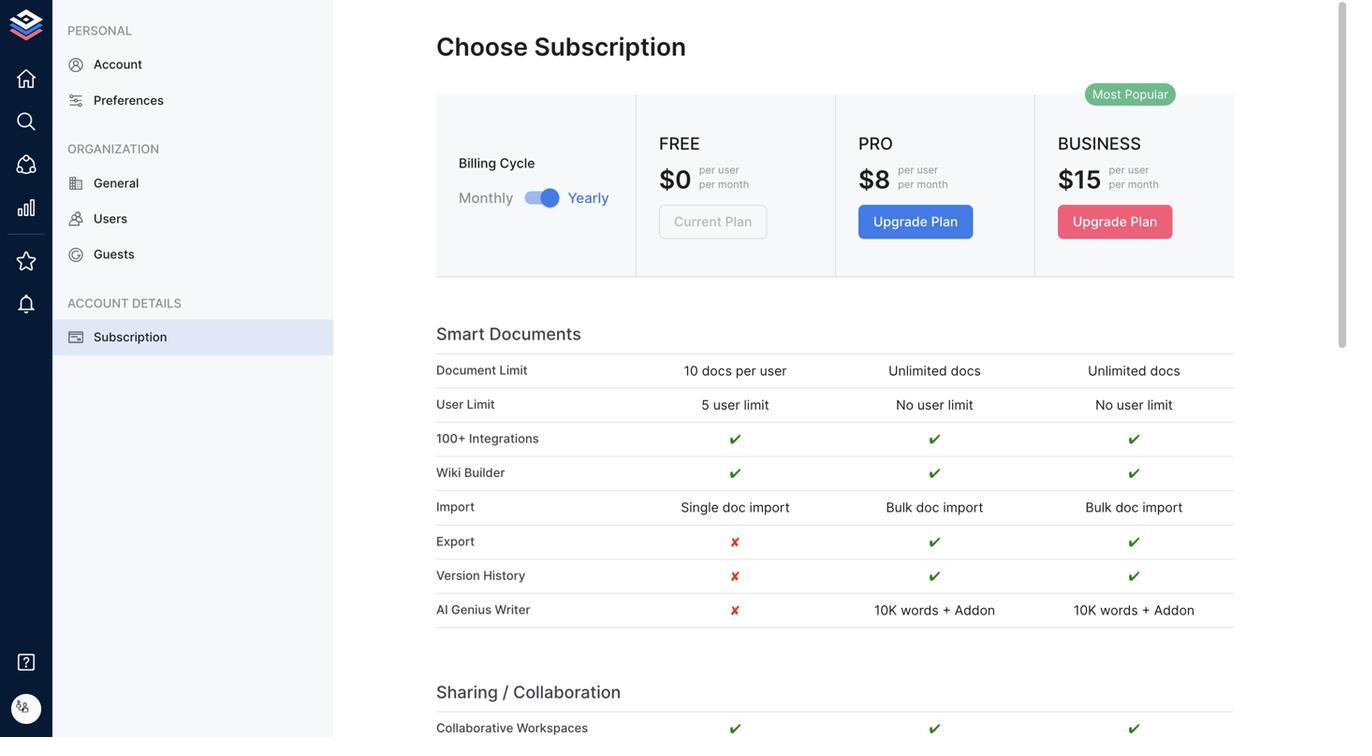 Task type: vqa. For each thing, say whether or not it's contained in the screenshot.


Task type: describe. For each thing, give the bounding box(es) containing it.
wiki
[[436, 466, 461, 480]]

/
[[502, 682, 509, 703]]

version
[[436, 569, 480, 583]]

document limit
[[436, 363, 528, 378]]

preferences
[[94, 93, 164, 108]]

2 import from the left
[[943, 500, 983, 516]]

single
[[681, 500, 719, 516]]

2 limit from the left
[[948, 397, 973, 413]]

account
[[67, 296, 129, 311]]

2 no user limit from the left
[[1095, 397, 1173, 413]]

ai
[[436, 603, 448, 617]]

2 no from the left
[[1095, 397, 1113, 413]]

1 unlimited docs from the left
[[889, 363, 981, 379]]

user
[[436, 397, 464, 412]]

1 upgrade from the left
[[873, 214, 928, 230]]

account link
[[52, 47, 333, 83]]

5
[[701, 397, 709, 413]]

import
[[436, 500, 475, 515]]

writer
[[495, 603, 530, 617]]

genius
[[451, 603, 492, 617]]

2 doc from the left
[[916, 500, 939, 516]]

most
[[1092, 87, 1121, 101]]

2 unlimited from the left
[[1088, 363, 1146, 379]]

2 bulk from the left
[[1085, 500, 1112, 516]]

free
[[659, 133, 700, 154]]

organization
[[67, 142, 159, 156]]

account details
[[67, 296, 181, 311]]

users
[[94, 212, 127, 226]]

100+
[[436, 432, 466, 446]]

1 10k words + addon from the left
[[874, 603, 995, 619]]

collaborative workspaces
[[436, 722, 588, 736]]

1 upgrade plan button from the left
[[858, 205, 973, 239]]

1 bulk doc import from the left
[[886, 500, 983, 516]]

collaborative
[[436, 722, 513, 736]]

limit for 10 docs per user
[[499, 363, 528, 378]]

$ 15 per user per month
[[1058, 164, 1159, 195]]

general
[[94, 176, 139, 190]]

month inside '$0 per user per month'
[[718, 178, 749, 191]]

$ for 8
[[858, 165, 874, 195]]

1 horizontal spatial subscription
[[534, 32, 686, 62]]

3 doc from the left
[[1115, 500, 1139, 516]]

users link
[[52, 201, 333, 237]]

✘ for history
[[731, 569, 740, 584]]

ai genius writer
[[436, 603, 530, 617]]

yearly
[[568, 190, 609, 206]]

popular
[[1125, 87, 1168, 101]]

cycle
[[500, 155, 535, 171]]

1 docs from the left
[[702, 363, 732, 379]]

10
[[684, 363, 698, 379]]

2 upgrade plan from the left
[[1073, 214, 1157, 230]]

history
[[483, 569, 525, 583]]

2 bulk doc import from the left
[[1085, 500, 1183, 516]]

5 user limit
[[701, 397, 769, 413]]

account
[[94, 57, 142, 72]]

1 words from the left
[[901, 603, 939, 619]]

workspaces
[[517, 722, 588, 736]]

1 no from the left
[[896, 397, 914, 413]]

0 horizontal spatial subscription
[[94, 330, 167, 345]]

2 words from the left
[[1100, 603, 1138, 619]]

1 10k from the left
[[874, 603, 897, 619]]

3 docs from the left
[[1150, 363, 1180, 379]]

smart
[[436, 324, 485, 345]]

collaboration
[[513, 682, 621, 703]]

export
[[436, 534, 475, 549]]

billing
[[459, 155, 496, 171]]

2 addon from the left
[[1154, 603, 1195, 619]]



Task type: locate. For each thing, give the bounding box(es) containing it.
pro
[[858, 133, 893, 154]]

unlimited
[[889, 363, 947, 379], [1088, 363, 1146, 379]]

per
[[699, 164, 715, 176], [898, 164, 914, 176], [1109, 164, 1125, 176], [699, 178, 715, 191], [898, 178, 914, 191], [1109, 178, 1125, 191], [736, 363, 756, 379]]

1 horizontal spatial words
[[1100, 603, 1138, 619]]

2 horizontal spatial import
[[1142, 500, 1183, 516]]

limit for 5 user limit
[[467, 397, 495, 412]]

3 limit from the left
[[1147, 397, 1173, 413]]

0 horizontal spatial upgrade
[[873, 214, 928, 230]]

1 ✘ from the top
[[731, 534, 740, 550]]

upgrade plan button down $ 8 per user per month
[[858, 205, 973, 239]]

2 10k from the left
[[1074, 603, 1096, 619]]

1 horizontal spatial 10k words + addon
[[1074, 603, 1195, 619]]

0 horizontal spatial 10k
[[874, 603, 897, 619]]

0 horizontal spatial month
[[718, 178, 749, 191]]

0 horizontal spatial no
[[896, 397, 914, 413]]

user inside $ 8 per user per month
[[917, 164, 938, 176]]

15
[[1074, 165, 1101, 195]]

month right $0
[[718, 178, 749, 191]]

1 horizontal spatial doc
[[916, 500, 939, 516]]

upgrade plan down $ 15 per user per month
[[1073, 214, 1157, 230]]

personal
[[67, 23, 132, 38]]

plan for first upgrade plan button from the left
[[931, 214, 958, 230]]

upgrade plan down $ 8 per user per month
[[873, 214, 958, 230]]

upgrade plan button
[[858, 205, 973, 239], [1058, 205, 1172, 239]]

0 horizontal spatial plan
[[931, 214, 958, 230]]

3 month from the left
[[1128, 178, 1159, 191]]

0 horizontal spatial 10k words + addon
[[874, 603, 995, 619]]

1 horizontal spatial addon
[[1154, 603, 1195, 619]]

0 horizontal spatial bulk
[[886, 500, 912, 516]]

1 horizontal spatial limit
[[499, 363, 528, 378]]

0 horizontal spatial $
[[858, 165, 874, 195]]

10 docs per user
[[684, 363, 787, 379]]

2 $ from the left
[[1058, 165, 1074, 195]]

$ inside $ 8 per user per month
[[858, 165, 874, 195]]

2 ✘ from the top
[[731, 569, 740, 584]]

addon
[[955, 603, 995, 619], [1154, 603, 1195, 619]]

general link
[[52, 165, 333, 201]]

0 horizontal spatial no user limit
[[896, 397, 973, 413]]

details
[[132, 296, 181, 311]]

1 import from the left
[[749, 500, 790, 516]]

2 unlimited docs from the left
[[1088, 363, 1180, 379]]

0 horizontal spatial limit
[[467, 397, 495, 412]]

upgrade plan button down $ 15 per user per month
[[1058, 205, 1172, 239]]

1 horizontal spatial $
[[1058, 165, 1074, 195]]

1 horizontal spatial import
[[943, 500, 983, 516]]

3 import from the left
[[1142, 500, 1183, 516]]

$ down business
[[1058, 165, 1074, 195]]

8
[[874, 165, 890, 195]]

month right 8
[[917, 178, 948, 191]]

2 upgrade plan button from the left
[[1058, 205, 1172, 239]]

limit right user
[[467, 397, 495, 412]]

choose
[[436, 32, 528, 62]]

document
[[436, 363, 496, 378]]

$ down pro on the top right of page
[[858, 165, 874, 195]]

0 horizontal spatial bulk doc import
[[886, 500, 983, 516]]

1 vertical spatial ✘
[[731, 569, 740, 584]]

user limit
[[436, 397, 495, 412]]

$0 per user per month
[[659, 164, 749, 195]]

month inside $ 8 per user per month
[[917, 178, 948, 191]]

0 horizontal spatial docs
[[702, 363, 732, 379]]

unlimited docs
[[889, 363, 981, 379], [1088, 363, 1180, 379]]

0 vertical spatial ✘
[[731, 534, 740, 550]]

subscription link
[[52, 320, 333, 355]]

upgrade down $ 15 per user per month
[[1073, 214, 1127, 230]]

month
[[718, 178, 749, 191], [917, 178, 948, 191], [1128, 178, 1159, 191]]

1 horizontal spatial bulk doc import
[[1085, 500, 1183, 516]]

0 vertical spatial subscription
[[534, 32, 686, 62]]

import
[[749, 500, 790, 516], [943, 500, 983, 516], [1142, 500, 1183, 516]]

limit
[[744, 397, 769, 413], [948, 397, 973, 413], [1147, 397, 1173, 413]]

month inside $ 15 per user per month
[[1128, 178, 1159, 191]]

$ 8 per user per month
[[858, 164, 948, 195]]

✘
[[731, 534, 740, 550], [731, 569, 740, 584], [731, 603, 740, 619]]

2 plan from the left
[[1130, 214, 1157, 230]]

plan for 2nd upgrade plan button from the left
[[1130, 214, 1157, 230]]

upgrade
[[873, 214, 928, 230], [1073, 214, 1127, 230]]

3 ✘ from the top
[[731, 603, 740, 619]]

2 horizontal spatial doc
[[1115, 500, 1139, 516]]

0 horizontal spatial import
[[749, 500, 790, 516]]

1 month from the left
[[718, 178, 749, 191]]

0 horizontal spatial words
[[901, 603, 939, 619]]

+
[[942, 603, 951, 619], [1142, 603, 1150, 619]]

1 addon from the left
[[955, 603, 995, 619]]

doc
[[722, 500, 746, 516], [916, 500, 939, 516], [1115, 500, 1139, 516]]

2 horizontal spatial limit
[[1147, 397, 1173, 413]]

wiki builder
[[436, 466, 505, 480]]

0 vertical spatial limit
[[499, 363, 528, 378]]

1 + from the left
[[942, 603, 951, 619]]

1 plan from the left
[[931, 214, 958, 230]]

1 $ from the left
[[858, 165, 874, 195]]

choose subscription
[[436, 32, 686, 62]]

1 vertical spatial limit
[[467, 397, 495, 412]]

1 horizontal spatial plan
[[1130, 214, 1157, 230]]

0 horizontal spatial +
[[942, 603, 951, 619]]

guests link
[[52, 237, 333, 273]]

sharing / collaboration
[[436, 682, 621, 703]]

1 horizontal spatial limit
[[948, 397, 973, 413]]

2 docs from the left
[[951, 363, 981, 379]]

no user limit
[[896, 397, 973, 413], [1095, 397, 1173, 413]]

plan
[[931, 214, 958, 230], [1130, 214, 1157, 230]]

✘ for genius
[[731, 603, 740, 619]]

1 limit from the left
[[744, 397, 769, 413]]

integrations
[[469, 432, 539, 446]]

$
[[858, 165, 874, 195], [1058, 165, 1074, 195]]

1 horizontal spatial no user limit
[[1095, 397, 1173, 413]]

1 horizontal spatial upgrade plan
[[1073, 214, 1157, 230]]

1 horizontal spatial 10k
[[1074, 603, 1096, 619]]

1 bulk from the left
[[886, 500, 912, 516]]

monthly
[[459, 190, 513, 206]]

1 horizontal spatial month
[[917, 178, 948, 191]]

100+ integrations
[[436, 432, 539, 446]]

1 horizontal spatial docs
[[951, 363, 981, 379]]

plan down $ 15 per user per month
[[1130, 214, 1157, 230]]

0 horizontal spatial unlimited
[[889, 363, 947, 379]]

1 horizontal spatial no
[[1095, 397, 1113, 413]]

builder
[[464, 466, 505, 480]]

$ for 15
[[1058, 165, 1074, 195]]

1 horizontal spatial upgrade plan button
[[1058, 205, 1172, 239]]

1 horizontal spatial unlimited
[[1088, 363, 1146, 379]]

0 horizontal spatial unlimited docs
[[889, 363, 981, 379]]

upgrade plan
[[873, 214, 958, 230], [1073, 214, 1157, 230]]

1 horizontal spatial unlimited docs
[[1088, 363, 1180, 379]]

subscription
[[534, 32, 686, 62], [94, 330, 167, 345]]

1 upgrade plan from the left
[[873, 214, 958, 230]]

0 horizontal spatial addon
[[955, 603, 995, 619]]

plan down $ 8 per user per month
[[931, 214, 958, 230]]

0 horizontal spatial doc
[[722, 500, 746, 516]]

2 vertical spatial ✘
[[731, 603, 740, 619]]

user
[[718, 164, 739, 176], [917, 164, 938, 176], [1128, 164, 1149, 176], [760, 363, 787, 379], [713, 397, 740, 413], [917, 397, 944, 413], [1117, 397, 1144, 413]]

10k words + addon
[[874, 603, 995, 619], [1074, 603, 1195, 619]]

$0
[[659, 165, 692, 195]]

limit
[[499, 363, 528, 378], [467, 397, 495, 412]]

sharing
[[436, 682, 498, 703]]

2 + from the left
[[1142, 603, 1150, 619]]

1 horizontal spatial bulk
[[1085, 500, 1112, 516]]

10k
[[874, 603, 897, 619], [1074, 603, 1096, 619]]

1 no user limit from the left
[[896, 397, 973, 413]]

guests
[[94, 247, 135, 262]]

most popular
[[1092, 87, 1168, 101]]

smart documents
[[436, 324, 581, 345]]

2 10k words + addon from the left
[[1074, 603, 1195, 619]]

2 upgrade from the left
[[1073, 214, 1127, 230]]

billing cycle
[[459, 155, 535, 171]]

bulk
[[886, 500, 912, 516], [1085, 500, 1112, 516]]

2 horizontal spatial month
[[1128, 178, 1159, 191]]

$ inside $ 15 per user per month
[[1058, 165, 1074, 195]]

0 horizontal spatial upgrade plan
[[873, 214, 958, 230]]

✔
[[730, 432, 741, 447], [929, 432, 940, 447], [1129, 432, 1140, 447], [730, 466, 741, 482], [929, 466, 940, 482], [1129, 466, 1140, 482], [929, 534, 940, 550], [1129, 534, 1140, 550], [929, 569, 940, 584], [1129, 569, 1140, 584], [730, 722, 741, 737], [929, 722, 940, 737], [1129, 722, 1140, 737]]

1 doc from the left
[[722, 500, 746, 516]]

no
[[896, 397, 914, 413], [1095, 397, 1113, 413]]

preferences link
[[52, 83, 333, 118]]

1 horizontal spatial +
[[1142, 603, 1150, 619]]

documents
[[489, 324, 581, 345]]

user inside '$0 per user per month'
[[718, 164, 739, 176]]

business
[[1058, 133, 1141, 154]]

1 horizontal spatial upgrade
[[1073, 214, 1127, 230]]

0 horizontal spatial limit
[[744, 397, 769, 413]]

month for 8
[[917, 178, 948, 191]]

single doc import
[[681, 500, 790, 516]]

month right 15 at the top of page
[[1128, 178, 1159, 191]]

2 horizontal spatial docs
[[1150, 363, 1180, 379]]

month for 15
[[1128, 178, 1159, 191]]

1 unlimited from the left
[[889, 363, 947, 379]]

bulk doc import
[[886, 500, 983, 516], [1085, 500, 1183, 516]]

user inside $ 15 per user per month
[[1128, 164, 1149, 176]]

1 vertical spatial subscription
[[94, 330, 167, 345]]

docs
[[702, 363, 732, 379], [951, 363, 981, 379], [1150, 363, 1180, 379]]

0 horizontal spatial upgrade plan button
[[858, 205, 973, 239]]

version history
[[436, 569, 525, 583]]

words
[[901, 603, 939, 619], [1100, 603, 1138, 619]]

limit down smart documents at the top of page
[[499, 363, 528, 378]]

upgrade down $ 8 per user per month
[[873, 214, 928, 230]]

2 month from the left
[[917, 178, 948, 191]]



